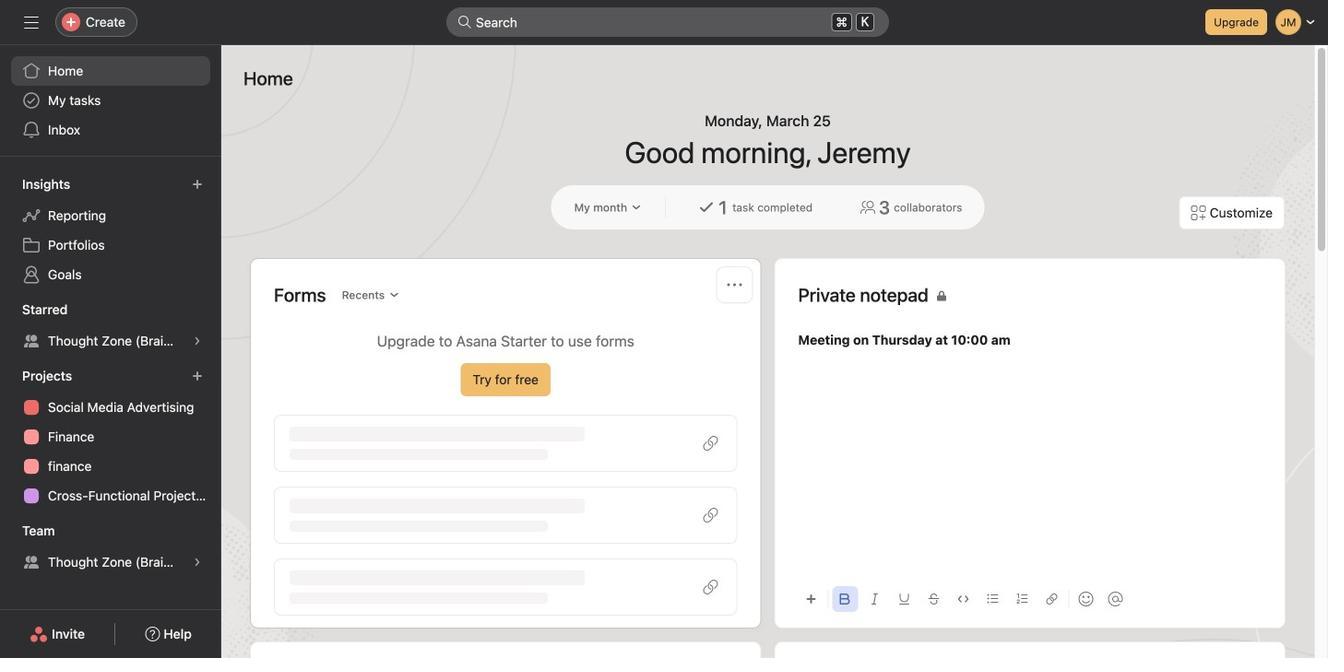 Task type: locate. For each thing, give the bounding box(es) containing it.
emoji image
[[1079, 592, 1094, 607]]

projects element
[[0, 360, 221, 515]]

hide sidebar image
[[24, 15, 39, 30]]

prominent image
[[458, 15, 472, 30]]

at mention image
[[1109, 592, 1124, 607]]

teams element
[[0, 515, 221, 581]]

link image
[[1047, 594, 1058, 605]]

bulleted list image
[[988, 594, 999, 605]]

new insights image
[[192, 179, 203, 190]]

Search tasks, projects, and more text field
[[447, 7, 890, 37]]

toolbar
[[799, 579, 1262, 620]]

actions image
[[728, 278, 742, 293]]

None field
[[447, 7, 890, 37]]

code image
[[958, 594, 969, 605]]



Task type: vqa. For each thing, say whether or not it's contained in the screenshot.
Starred Element
yes



Task type: describe. For each thing, give the bounding box(es) containing it.
underline image
[[899, 594, 910, 605]]

strikethrough image
[[929, 594, 940, 605]]

insights element
[[0, 168, 221, 293]]

bold image
[[840, 594, 851, 605]]

italics image
[[870, 594, 881, 605]]

global element
[[0, 45, 221, 156]]

numbered list image
[[1017, 594, 1028, 605]]

starred element
[[0, 293, 221, 360]]

insert an object image
[[806, 594, 817, 605]]



